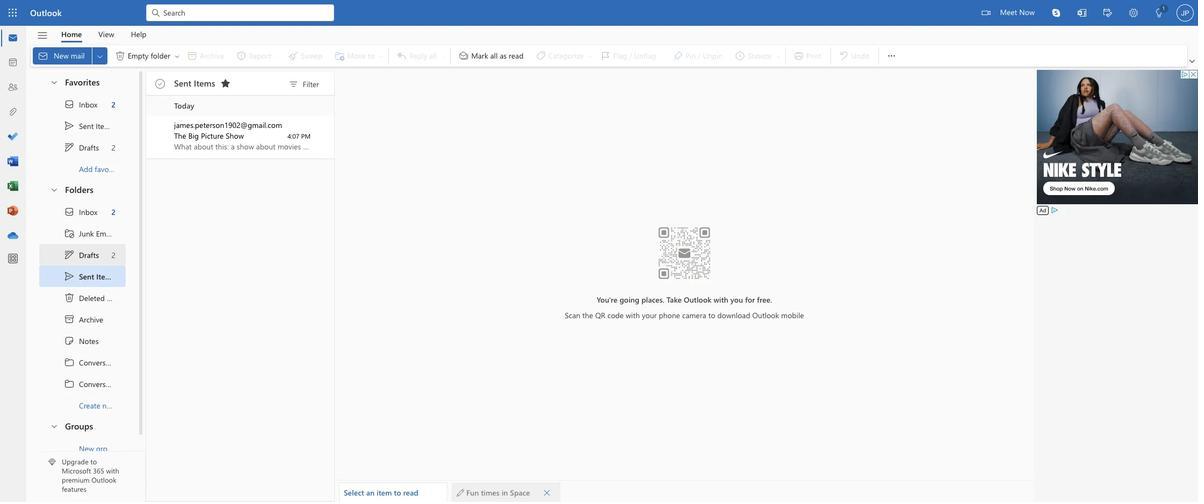 Task type: describe. For each thing, give the bounding box(es) containing it.
jp
[[1182, 9, 1190, 17]]

meet now
[[1001, 7, 1035, 17]]

code
[[608, 310, 624, 320]]

 inside  empty folder 
[[174, 53, 181, 59]]

 button for 
[[92, 47, 107, 65]]

movies
[[278, 141, 301, 152]]

outlook banner
[[0, 0, 1199, 27]]

to inside upgrade to microsoft 365 with premium outlook features
[[91, 457, 97, 466]]

move & delete group
[[33, 45, 386, 67]]

 inside "favorites" tree
[[64, 120, 75, 131]]

archive
[[79, 314, 103, 324]]

sent items 
[[174, 77, 231, 89]]

new inside  new mail
[[54, 50, 69, 61]]


[[220, 78, 231, 89]]


[[1130, 9, 1139, 17]]

movie!
[[384, 141, 407, 152]]


[[151, 8, 161, 18]]

view
[[98, 29, 114, 39]]

Search for email, meetings, files and more. field
[[162, 7, 328, 18]]

fun
[[467, 488, 479, 498]]

to do image
[[8, 132, 18, 142]]

4:07
[[288, 132, 300, 140]]

groups
[[65, 420, 93, 432]]

2 drafts from the top
[[79, 250, 99, 260]]

new group tree item
[[39, 438, 126, 459]]

calendar image
[[8, 58, 18, 68]]

now
[[1020, 7, 1035, 17]]

notes
[[79, 336, 99, 346]]

folder for 
[[151, 50, 170, 61]]

meet
[[1001, 7, 1018, 17]]

empty
[[128, 50, 149, 61]]

where
[[303, 141, 323, 152]]

filter
[[303, 79, 319, 89]]

 archive
[[64, 314, 103, 325]]

1  tree item from the top
[[39, 352, 126, 373]]

word image
[[8, 156, 18, 167]]

what
[[174, 141, 192, 152]]

help
[[131, 29, 147, 39]]

space
[[510, 488, 530, 498]]

view button
[[90, 26, 122, 42]]

the big picture show
[[174, 131, 244, 141]]

select an item to read button
[[339, 483, 448, 502]]

help button
[[123, 26, 155, 42]]


[[1190, 59, 1196, 64]]

read for 
[[509, 50, 524, 61]]

powerpoint image
[[8, 206, 18, 217]]

in
[[502, 488, 508, 498]]


[[457, 489, 464, 496]]

outlook inside upgrade to microsoft 365 with premium outlook features
[[92, 475, 116, 484]]

 tree item
[[39, 330, 126, 352]]


[[64, 335, 75, 346]]

Select a conversation checkbox
[[148, 116, 174, 139]]

message list no conversations selected list box
[[146, 96, 407, 502]]

2  tree item from the top
[[39, 266, 126, 287]]

create
[[79, 400, 100, 410]]


[[543, 489, 551, 496]]

as
[[500, 50, 507, 61]]

 button
[[1096, 0, 1121, 27]]

read for select
[[403, 488, 419, 498]]

1 vertical spatial with
[[626, 310, 640, 320]]

pm
[[301, 132, 311, 140]]


[[1053, 9, 1061, 17]]

free.
[[758, 294, 773, 305]]

folders
[[65, 184, 93, 195]]

picture
[[201, 131, 224, 141]]

item
[[377, 488, 392, 498]]

deleted
[[79, 293, 105, 303]]

 for folders
[[50, 185, 59, 194]]

take
[[667, 294, 682, 305]]

jp button
[[1173, 0, 1199, 26]]

ad
[[1040, 206, 1047, 214]]

favorites
[[65, 76, 100, 88]]

items for  tree item
[[107, 293, 125, 303]]

onedrive image
[[8, 231, 18, 241]]

files image
[[8, 107, 18, 118]]

 for favorites
[[50, 78, 59, 86]]

create new folder
[[79, 400, 138, 410]]

is
[[371, 141, 376, 152]]

2  from the top
[[64, 249, 75, 260]]

episode
[[343, 141, 369, 152]]


[[155, 79, 165, 89]]

drafts inside "favorites" tree
[[79, 142, 99, 152]]

 button
[[32, 26, 53, 45]]

 tree item
[[39, 287, 126, 309]]

sent inside "favorites" tree
[[79, 121, 94, 131]]

with inside upgrade to microsoft 365 with premium outlook features
[[106, 466, 119, 475]]

add
[[79, 164, 93, 174]]

outlook up the 'camera'
[[684, 294, 712, 305]]

 notes
[[64, 335, 99, 346]]

to inside you're going places. take outlook with you for free. scan the qr code with your phone camera to download outlook mobile
[[709, 310, 716, 320]]

group
[[96, 443, 116, 453]]

2 for 1st the  tree item from the bottom of the page
[[111, 207, 116, 217]]

tree containing 
[[39, 201, 138, 416]]

 deleted items
[[64, 292, 125, 303]]


[[982, 9, 991, 17]]


[[459, 51, 469, 61]]

inbox for 1st the  tree item from the top of the page
[[79, 99, 97, 109]]

create new folder tree item
[[39, 395, 138, 416]]

scan
[[565, 310, 581, 320]]

application containing outlook
[[0, 0, 1199, 502]]

 for groups
[[50, 422, 59, 430]]

the
[[583, 310, 594, 320]]

excel image
[[8, 181, 18, 192]]

folders tree item
[[39, 180, 126, 201]]

1 a from the left
[[231, 141, 235, 152]]

2 vertical spatial sent
[[79, 271, 94, 281]]

outlook inside banner
[[30, 7, 62, 18]]

email
[[96, 228, 114, 238]]

an
[[366, 488, 375, 498]]

mail image
[[8, 33, 18, 44]]


[[156, 79, 165, 88]]

what about this: a show about movies where each episode is a movie!
[[174, 141, 407, 152]]


[[64, 228, 75, 239]]


[[38, 51, 48, 61]]


[[37, 30, 48, 41]]



Task type: vqa. For each thing, say whether or not it's contained in the screenshot.
first  tree item from the bottom
no



Task type: locate. For each thing, give the bounding box(es) containing it.
upgrade
[[62, 457, 89, 466]]

a right the this:
[[231, 141, 235, 152]]

tree
[[39, 201, 138, 416]]

0 horizontal spatial about
[[194, 141, 213, 152]]

home button
[[53, 26, 90, 42]]

 tree item
[[39, 352, 126, 373], [39, 373, 126, 395]]

inbox down the favorites tree item at the left top of page
[[79, 99, 97, 109]]

1 vertical spatial  inbox
[[64, 206, 97, 217]]

1 vertical spatial 
[[64, 249, 75, 260]]

1 vertical spatial new
[[79, 443, 94, 453]]

folder inside  empty folder 
[[151, 50, 170, 61]]

folder inside tree item
[[118, 400, 138, 410]]

new left mail
[[54, 50, 69, 61]]

times
[[481, 488, 500, 498]]


[[64, 314, 75, 325]]

1 about from the left
[[194, 141, 213, 152]]

 inbox down folders tree item at the top left
[[64, 206, 97, 217]]

going
[[620, 294, 640, 305]]

for
[[746, 294, 755, 305]]

2 down 'email'
[[112, 250, 116, 260]]

 mark all as read
[[459, 50, 524, 61]]

to down new group
[[91, 457, 97, 466]]

features
[[62, 484, 87, 494]]

0 vertical spatial  drafts
[[64, 142, 99, 153]]

 drafts up add favorite 'tree item' in the top left of the page
[[64, 142, 99, 153]]

1 horizontal spatial folder
[[151, 50, 170, 61]]

0 horizontal spatial  button
[[92, 47, 107, 65]]

1 inbox from the top
[[79, 99, 97, 109]]

tab list inside application
[[53, 26, 155, 42]]

 down ''
[[64, 249, 75, 260]]

sent up  tree item
[[79, 271, 94, 281]]

1 2 from the top
[[111, 99, 116, 109]]

0 horizontal spatial with
[[106, 466, 119, 475]]

about right show at the top of page
[[256, 141, 276, 152]]

select
[[344, 488, 364, 498]]

tab list containing home
[[53, 26, 155, 42]]

1 vertical spatial  button
[[45, 180, 63, 199]]

 drafts down  tree item
[[64, 249, 99, 260]]

2  button from the left
[[173, 47, 182, 65]]

items for second  tree item from the bottom of the page
[[96, 121, 114, 131]]

2 vertical spatial to
[[394, 488, 401, 498]]

2 horizontal spatial to
[[709, 310, 716, 320]]

 inside tree
[[64, 271, 75, 282]]

 inside  empty folder 
[[115, 51, 126, 61]]

sent inside the sent items 
[[174, 77, 192, 88]]

reading pane main content
[[335, 67, 1035, 502]]

you
[[731, 294, 744, 305]]

2  inbox from the top
[[64, 206, 97, 217]]

1 horizontal spatial  button
[[173, 47, 182, 65]]

1  from the top
[[64, 357, 75, 368]]

 tree item
[[39, 137, 126, 158], [39, 244, 126, 266]]

1  inbox from the top
[[64, 99, 97, 110]]

 sent items up add
[[64, 120, 114, 131]]

 down the 
[[64, 357, 75, 368]]

 down the favorites tree item at the left top of page
[[64, 120, 75, 131]]

people image
[[8, 82, 18, 93]]

 inside groups tree item
[[50, 422, 59, 430]]

2  button from the top
[[45, 180, 63, 199]]

 inbox for 1st the  tree item from the top of the page
[[64, 99, 97, 110]]

 inbox inside tree
[[64, 206, 97, 217]]

to right item
[[394, 488, 401, 498]]

 inside "favorites" tree
[[64, 99, 75, 110]]

1 drafts from the top
[[79, 142, 99, 152]]

1 horizontal spatial with
[[626, 310, 640, 320]]

sent
[[174, 77, 192, 88], [79, 121, 94, 131], [79, 271, 94, 281]]

 drafts for 2nd  tree item from the top of the page
[[64, 249, 99, 260]]

mail
[[71, 50, 85, 61]]

 inbox
[[64, 99, 97, 110], [64, 206, 97, 217]]

0 vertical spatial new
[[54, 50, 69, 61]]

2  tree item from the top
[[39, 373, 126, 395]]

0 vertical spatial to
[[709, 310, 716, 320]]

items
[[194, 77, 215, 88], [96, 121, 114, 131], [96, 271, 115, 281], [107, 293, 125, 303]]

0 horizontal spatial 
[[64, 292, 75, 303]]

 button left 'groups'
[[45, 416, 63, 436]]

0 vertical spatial with
[[714, 294, 729, 305]]

 fun times in space
[[457, 488, 530, 498]]

 inside  dropdown button
[[96, 52, 104, 60]]

0 vertical spatial 
[[64, 357, 75, 368]]

 drafts for first  tree item
[[64, 142, 99, 153]]

 drafts
[[64, 142, 99, 153], [64, 249, 99, 260]]

0 vertical spatial read
[[509, 50, 524, 61]]

select an item to read
[[344, 488, 419, 498]]

 sent items up deleted
[[64, 271, 115, 282]]

 up 
[[64, 292, 75, 303]]

 inbox inside "favorites" tree
[[64, 99, 97, 110]]

phone
[[659, 310, 681, 320]]

Select all messages checkbox
[[153, 76, 168, 91]]

 inbox for 1st the  tree item from the bottom of the page
[[64, 206, 97, 217]]

0 vertical spatial  inbox
[[64, 99, 97, 110]]

 button
[[92, 47, 107, 65], [173, 47, 182, 65]]

premium features image
[[48, 459, 56, 466]]

outlook link
[[30, 0, 62, 26]]

all
[[491, 50, 498, 61]]

big
[[188, 131, 199, 141]]

1 horizontal spatial 
[[115, 51, 126, 61]]

0 vertical spatial  tree item
[[39, 137, 126, 158]]

1  tree item from the top
[[39, 137, 126, 158]]

0 vertical spatial drafts
[[79, 142, 99, 152]]

0 vertical spatial 
[[64, 99, 75, 110]]

0 horizontal spatial read
[[403, 488, 419, 498]]

tags group
[[453, 45, 784, 67]]

your
[[642, 310, 657, 320]]

 inside the favorites tree item
[[50, 78, 59, 86]]

1
[[1163, 4, 1166, 12]]

 sent items inside "favorites" tree
[[64, 120, 114, 131]]

drafts up add
[[79, 142, 99, 152]]

 tree item up add
[[39, 137, 126, 158]]

1  button from the top
[[45, 72, 63, 92]]

 tree item
[[39, 115, 126, 137], [39, 266, 126, 287]]

 tree item
[[39, 94, 126, 115], [39, 201, 126, 223]]

 for  empty folder 
[[115, 51, 126, 61]]

 button
[[1121, 0, 1147, 27]]

 junk email
[[64, 228, 114, 239]]

1  from the top
[[64, 120, 75, 131]]

items inside the sent items 
[[194, 77, 215, 88]]

 up add favorite 'tree item' in the top left of the page
[[64, 142, 75, 153]]

to inside button
[[394, 488, 401, 498]]

1  from the top
[[64, 99, 75, 110]]

 button
[[1188, 56, 1198, 67]]

1 vertical spatial 
[[64, 271, 75, 282]]

2 up 'email'
[[111, 207, 116, 217]]

1 vertical spatial  sent items
[[64, 271, 115, 282]]

 tree item down the favorites tree item at the left top of page
[[39, 115, 126, 137]]

folder right new
[[118, 400, 138, 410]]

with down going
[[626, 310, 640, 320]]

 button for favorites
[[45, 72, 63, 92]]

2 for 1st the  tree item from the top of the page
[[111, 99, 116, 109]]

 tree item
[[39, 223, 126, 244]]

 inside tree item
[[64, 292, 75, 303]]

1 vertical spatial 
[[64, 206, 75, 217]]

 inbox down the favorites tree item at the left top of page
[[64, 99, 97, 110]]

add favorite tree item
[[39, 158, 126, 180]]

1 vertical spatial 
[[64, 292, 75, 303]]

1 vertical spatial 
[[64, 378, 75, 389]]

items for 1st  tree item from the bottom
[[96, 271, 115, 281]]

 inside folders tree item
[[50, 185, 59, 194]]

 sent items
[[64, 120, 114, 131], [64, 271, 115, 282]]

1 horizontal spatial read
[[509, 50, 524, 61]]

1 horizontal spatial to
[[394, 488, 401, 498]]

outlook up 
[[30, 7, 62, 18]]

2 up favorite
[[112, 142, 116, 152]]

0 vertical spatial 
[[64, 120, 75, 131]]

read right item
[[403, 488, 419, 498]]

 down the favorites tree item at the left top of page
[[64, 99, 75, 110]]

 1
[[1156, 4, 1166, 17]]

inbox for 1st the  tree item from the bottom of the page
[[79, 207, 97, 217]]

outlook right premium at the bottom of the page
[[92, 475, 116, 484]]

 button for 
[[173, 47, 182, 65]]

0 horizontal spatial to
[[91, 457, 97, 466]]

0 vertical spatial 
[[115, 51, 126, 61]]

with right '365'
[[106, 466, 119, 475]]

folder
[[151, 50, 170, 61], [118, 400, 138, 410]]

 for 2nd  tree item from the bottom of the page
[[64, 357, 75, 368]]

folder right "empty"
[[151, 50, 170, 61]]

 tree item
[[39, 309, 126, 330]]

 up ''
[[64, 206, 75, 217]]

1 vertical spatial read
[[403, 488, 419, 498]]

 button
[[1044, 0, 1070, 26]]

 button inside groups tree item
[[45, 416, 63, 436]]

1  sent items from the top
[[64, 120, 114, 131]]

each
[[325, 141, 341, 152]]

1  drafts from the top
[[64, 142, 99, 153]]

0 vertical spatial  sent items
[[64, 120, 114, 131]]

items inside " deleted items"
[[107, 293, 125, 303]]

0 horizontal spatial new
[[54, 50, 69, 61]]

a right is
[[378, 141, 382, 152]]

1 vertical spatial  tree item
[[39, 244, 126, 266]]

this:
[[215, 141, 229, 152]]

groups tree item
[[39, 416, 126, 438]]

outlook down free.
[[753, 310, 780, 320]]

 for 1st the  tree item from the top of the page
[[64, 99, 75, 110]]

2  from the top
[[64, 271, 75, 282]]

new up upgrade
[[79, 443, 94, 453]]

sent up add
[[79, 121, 94, 131]]

about down the big picture show
[[194, 141, 213, 152]]

junk
[[79, 228, 94, 238]]

left-rail-appbar navigation
[[2, 26, 24, 248]]

favorites tree item
[[39, 72, 126, 94]]

4 2 from the top
[[112, 250, 116, 260]]

0 vertical spatial sent
[[174, 77, 192, 88]]

 new mail
[[38, 50, 85, 61]]

home
[[61, 29, 82, 39]]

1 vertical spatial drafts
[[79, 250, 99, 260]]

 button inside folders tree item
[[45, 180, 63, 199]]

favorite
[[95, 164, 120, 174]]

 inside "favorites" tree
[[64, 142, 75, 153]]

more apps image
[[8, 254, 18, 264]]

 tree item down junk
[[39, 244, 126, 266]]

0 horizontal spatial a
[[231, 141, 235, 152]]

 empty folder 
[[115, 50, 181, 61]]

 tree item up deleted
[[39, 266, 126, 287]]

 up  tree item
[[64, 271, 75, 282]]

2  tree item from the top
[[39, 244, 126, 266]]

 button
[[540, 485, 555, 500]]

outlook
[[30, 7, 62, 18], [684, 294, 712, 305], [753, 310, 780, 320], [92, 475, 116, 484]]

 button inside the favorites tree item
[[45, 72, 63, 92]]

inbox inside tree
[[79, 207, 97, 217]]

 tree item down favorites
[[39, 94, 126, 115]]

sent right  in the left of the page
[[174, 77, 192, 88]]

3 2 from the top
[[111, 207, 116, 217]]

1 vertical spatial inbox
[[79, 207, 97, 217]]

0 vertical spatial folder
[[151, 50, 170, 61]]


[[1078, 9, 1087, 17]]

sent items heading
[[174, 71, 234, 95]]

 for  deleted items
[[64, 292, 75, 303]]

1 horizontal spatial new
[[79, 443, 94, 453]]

 search field
[[146, 0, 334, 24]]

today heading
[[146, 96, 334, 116]]


[[288, 79, 299, 90]]

show
[[226, 131, 244, 141]]

microsoft
[[62, 466, 91, 475]]

3  button from the top
[[45, 416, 63, 436]]

2  drafts from the top
[[64, 249, 99, 260]]

show
[[237, 141, 254, 152]]

 up create new folder tree item
[[64, 378, 75, 389]]


[[1104, 9, 1113, 17]]

folder for create
[[118, 400, 138, 410]]

tab list
[[53, 26, 155, 42]]

1 vertical spatial  tree item
[[39, 201, 126, 223]]

set your advertising preferences image
[[1051, 206, 1060, 214]]

inbox up  junk email
[[79, 207, 97, 217]]

read inside  mark all as read
[[509, 50, 524, 61]]

2  tree item from the top
[[39, 201, 126, 223]]

2  sent items from the top
[[64, 271, 115, 282]]


[[96, 52, 104, 60], [174, 53, 181, 59], [50, 78, 59, 86], [50, 185, 59, 194], [50, 422, 59, 430]]

 tree item down  notes
[[39, 352, 126, 373]]

read inside button
[[403, 488, 419, 498]]

today
[[174, 100, 194, 110]]

items up " deleted items"
[[96, 271, 115, 281]]

2 horizontal spatial with
[[714, 294, 729, 305]]

qr
[[596, 310, 606, 320]]

 button left folders
[[45, 180, 63, 199]]

2  from the top
[[64, 378, 75, 389]]

1 vertical spatial sent
[[79, 121, 94, 131]]

0 vertical spatial  button
[[45, 72, 63, 92]]

0 horizontal spatial folder
[[118, 400, 138, 410]]

 button down  new mail
[[45, 72, 63, 92]]

drafts
[[79, 142, 99, 152], [79, 250, 99, 260]]

you're going places. take outlook with you for free. scan the qr code with your phone camera to download outlook mobile
[[565, 294, 805, 320]]

1  from the top
[[64, 142, 75, 153]]

items up favorite
[[96, 121, 114, 131]]

about
[[194, 141, 213, 152], [256, 141, 276, 152]]

1 vertical spatial folder
[[118, 400, 138, 410]]

2 for first  tree item
[[112, 142, 116, 152]]

application
[[0, 0, 1199, 502]]

4:07 pm
[[288, 132, 311, 140]]

items right deleted
[[107, 293, 125, 303]]

2  from the top
[[64, 206, 75, 217]]

message list section
[[146, 69, 407, 502]]

2 inbox from the top
[[79, 207, 97, 217]]

you're
[[597, 294, 618, 305]]

places.
[[642, 294, 665, 305]]

2 for 2nd  tree item from the top of the page
[[112, 250, 116, 260]]

read right as
[[509, 50, 524, 61]]

 filter
[[288, 79, 319, 90]]

1 vertical spatial  drafts
[[64, 249, 99, 260]]

 drafts inside "favorites" tree
[[64, 142, 99, 153]]

 inside tree
[[64, 206, 75, 217]]

items inside "favorites" tree
[[96, 121, 114, 131]]

0 vertical spatial 
[[64, 142, 75, 153]]

 left "empty"
[[115, 51, 126, 61]]

mobile
[[782, 310, 805, 320]]

 button for folders
[[45, 180, 63, 199]]

2 a from the left
[[378, 141, 382, 152]]

1  tree item from the top
[[39, 115, 126, 137]]

 for second  tree item from the top
[[64, 378, 75, 389]]

james.peterson1902@gmail.com
[[174, 120, 282, 130]]


[[64, 142, 75, 153], [64, 249, 75, 260]]

2 vertical spatial with
[[106, 466, 119, 475]]

to right the 'camera'
[[709, 310, 716, 320]]

new inside tree item
[[79, 443, 94, 453]]

1 horizontal spatial about
[[256, 141, 276, 152]]

0 vertical spatial  tree item
[[39, 115, 126, 137]]

0 vertical spatial inbox
[[79, 99, 97, 109]]

1 vertical spatial to
[[91, 457, 97, 466]]

365
[[93, 466, 104, 475]]

2 about from the left
[[256, 141, 276, 152]]

 button for groups
[[45, 416, 63, 436]]

2 2 from the top
[[112, 142, 116, 152]]

2 down the favorites tree item at the left top of page
[[111, 99, 116, 109]]

items left 
[[194, 77, 215, 88]]

 tree item up junk
[[39, 201, 126, 223]]

with left you
[[714, 294, 729, 305]]

inbox inside "favorites" tree
[[79, 99, 97, 109]]

0 vertical spatial  tree item
[[39, 94, 126, 115]]

1 vertical spatial  tree item
[[39, 266, 126, 287]]

add favorite
[[79, 164, 120, 174]]


[[115, 51, 126, 61], [64, 292, 75, 303]]

1  button from the left
[[92, 47, 107, 65]]

1  tree item from the top
[[39, 94, 126, 115]]

 button
[[1070, 0, 1096, 27]]

favorites tree
[[39, 68, 126, 180]]

1 horizontal spatial a
[[378, 141, 382, 152]]

2 vertical spatial  button
[[45, 416, 63, 436]]

 tree item up create
[[39, 373, 126, 395]]

drafts down  junk email
[[79, 250, 99, 260]]

 for 1st the  tree item from the bottom of the page
[[64, 206, 75, 217]]



